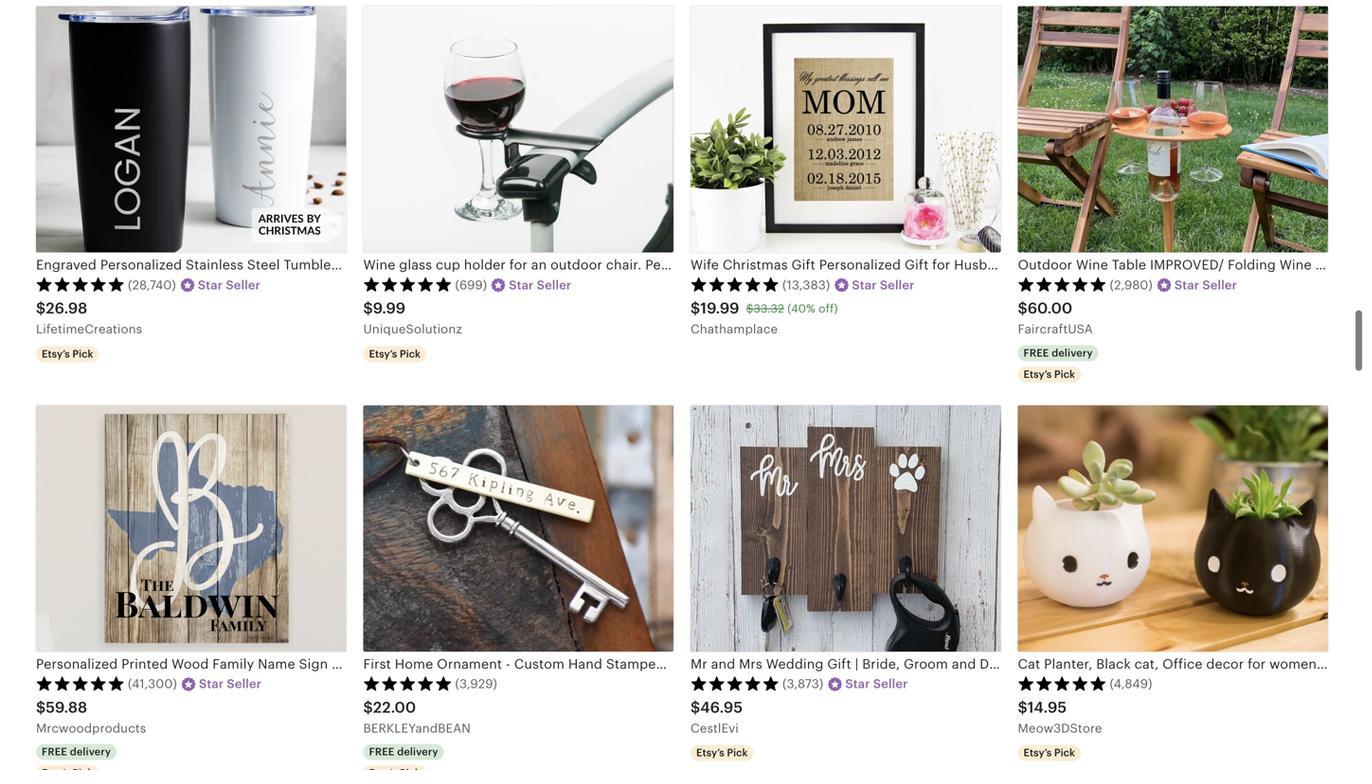 Task type: vqa. For each thing, say whether or not it's contained in the screenshot.
The Yourself
no



Task type: describe. For each thing, give the bounding box(es) containing it.
wife christmas gift personalized gift for husband anniversary gift for wife christmas gift for mom housewarming gift new home gifts image
[[691, 6, 1001, 252]]

etsy's pick for 46.95
[[696, 747, 748, 759]]

free inside free delivery etsy's pick
[[1024, 347, 1049, 359]]

etsy's for 26.98
[[42, 348, 70, 360]]

star right (13,383)
[[852, 278, 877, 292]]

off)
[[819, 302, 838, 315]]

star for 46.95
[[845, 677, 870, 691]]

$ for 19.99
[[691, 300, 700, 317]]

(2,980)
[[1110, 278, 1153, 292]]

(3,873)
[[782, 677, 824, 691]]

delivery for 59.88
[[70, 746, 111, 758]]

free delivery etsy's pick
[[1024, 347, 1093, 380]]

outdoor wine table improved/ folding wine table/ wine lover gift/ personalized/tailgating/christmas gift/ outdoor entertaining/free shipping image
[[1018, 6, 1328, 252]]

$ for 14.95
[[1018, 699, 1028, 716]]

star seller right (2,980)
[[1175, 278, 1237, 292]]

etsy's for 14.95
[[1024, 747, 1052, 759]]

star seller for 26.98
[[198, 278, 260, 292]]

5 out of 5 stars image for 26.98
[[36, 277, 125, 292]]

first home ornament - custom hand stamped housewarming gift - new house skeleton key - realtor closing gifts - rustic silver og image
[[363, 405, 674, 652]]

46.95
[[700, 699, 743, 716]]

seller for 9.99
[[537, 278, 571, 292]]

meow3dstore
[[1018, 721, 1102, 736]]

seller right (2,980)
[[1202, 278, 1237, 292]]

etsy's for 9.99
[[369, 348, 397, 360]]

5 out of 5 stars image for 46.95
[[691, 676, 780, 691]]

seller for 46.95
[[873, 677, 908, 691]]

9.99
[[373, 300, 406, 317]]

seller for 59.88
[[227, 677, 261, 691]]

free for 22.00
[[369, 746, 394, 758]]

star seller for 59.88
[[199, 677, 261, 691]]

$ for 46.95
[[691, 699, 700, 716]]

star for 59.88
[[199, 677, 224, 691]]

cat planter, black cat, office decor for women, christmas gift, cubicle decor, cat gift, desk decor, cat lover gift,animal planter,cat lover image
[[1018, 405, 1328, 652]]

$ 26.98 lifetimecreations
[[36, 300, 142, 336]]

etsy's pick for 14.95
[[1024, 747, 1075, 759]]

5 out of 5 stars image up 19.99 at the top of page
[[691, 277, 780, 292]]

seller for 26.98
[[226, 278, 260, 292]]

(4,849)
[[1110, 677, 1152, 691]]

star seller for 46.95
[[845, 677, 908, 691]]

$ 60.00 faircraftusa
[[1018, 300, 1093, 336]]



Task type: locate. For each thing, give the bounding box(es) containing it.
59.88
[[46, 699, 87, 716]]

$ inside $ 9.99 uniquesolutionz
[[363, 300, 373, 317]]

5 out of 5 stars image for 60.00
[[1018, 277, 1107, 292]]

2 horizontal spatial free
[[1024, 347, 1049, 359]]

star seller
[[198, 278, 260, 292], [509, 278, 571, 292], [852, 278, 915, 292], [1175, 278, 1237, 292], [199, 677, 261, 691], [845, 677, 908, 691]]

2 horizontal spatial delivery
[[1052, 347, 1093, 359]]

5 out of 5 stars image up 59.88
[[36, 676, 125, 691]]

5 out of 5 stars image up 46.95
[[691, 676, 780, 691]]

free delivery for 59.88
[[42, 746, 111, 758]]

berkleyandbean
[[363, 721, 471, 736]]

$ for 60.00
[[1018, 300, 1028, 317]]

$ for 22.00
[[363, 699, 373, 716]]

delivery down mrcwoodproducts
[[70, 746, 111, 758]]

etsy's for 46.95
[[696, 747, 724, 759]]

0 horizontal spatial free
[[42, 746, 67, 758]]

$ 59.88 mrcwoodproducts
[[36, 699, 146, 736]]

pick down meow3dstore
[[1054, 747, 1075, 759]]

star right (3,873)
[[845, 677, 870, 691]]

pick inside free delivery etsy's pick
[[1054, 368, 1075, 380]]

star seller right (699) on the top of the page
[[509, 278, 571, 292]]

etsy's down cestlevi
[[696, 747, 724, 759]]

$ 19.99 $ 33.32 (40% off) chathamplace
[[691, 300, 838, 336]]

star right (41,300)
[[199, 677, 224, 691]]

pick down 'uniquesolutionz'
[[400, 348, 421, 360]]

22.00
[[373, 699, 416, 716]]

5 out of 5 stars image up 60.00
[[1018, 277, 1107, 292]]

etsy's pick
[[42, 348, 93, 360], [369, 348, 421, 360], [696, 747, 748, 759], [1024, 747, 1075, 759]]

mr and mrs wedding gift | bride, groom and dog engagement present | unique bridal shower gift idea for a couple image
[[691, 405, 1001, 652]]

free
[[1024, 347, 1049, 359], [42, 746, 67, 758], [369, 746, 394, 758]]

26.98
[[46, 300, 87, 317]]

1 horizontal spatial free
[[369, 746, 394, 758]]

5 out of 5 stars image up 26.98
[[36, 277, 125, 292]]

star seller right (3,873)
[[845, 677, 908, 691]]

$ for 9.99
[[363, 300, 373, 317]]

star right (28,740) on the left top of the page
[[198, 278, 223, 292]]

(41,300)
[[128, 677, 177, 691]]

seller right (28,740) on the left top of the page
[[226, 278, 260, 292]]

pick for 46.95
[[727, 747, 748, 759]]

star right (2,980)
[[1175, 278, 1199, 292]]

faircraftusa
[[1018, 322, 1093, 336]]

star
[[198, 278, 223, 292], [509, 278, 534, 292], [852, 278, 877, 292], [1175, 278, 1199, 292], [199, 677, 224, 691], [845, 677, 870, 691]]

pick down the faircraftusa
[[1054, 368, 1075, 380]]

engraved personalized stainless steel tumbler by lifetime creations: insulated coffee travel mug with name 20 oz travel mug, employee gifts image
[[36, 6, 346, 252]]

$ 22.00 berkleyandbean
[[363, 699, 471, 736]]

etsy's down meow3dstore
[[1024, 747, 1052, 759]]

5 out of 5 stars image for 14.95
[[1018, 676, 1107, 691]]

personalized printed wood family name sign with established date and state shape design 16x20 image
[[36, 405, 346, 652]]

$ for 59.88
[[36, 699, 46, 716]]

(28,740)
[[128, 278, 176, 292]]

pick for 9.99
[[400, 348, 421, 360]]

free down berkleyandbean
[[369, 746, 394, 758]]

5 out of 5 stars image for 59.88
[[36, 676, 125, 691]]

seller right (41,300)
[[227, 677, 261, 691]]

star right (699) on the top of the page
[[509, 278, 534, 292]]

etsy's inside free delivery etsy's pick
[[1024, 368, 1052, 380]]

uniquesolutionz
[[363, 322, 462, 336]]

free down mrcwoodproducts
[[42, 746, 67, 758]]

60.00
[[1028, 300, 1073, 317]]

seller right (699) on the top of the page
[[537, 278, 571, 292]]

etsy's pick for 9.99
[[369, 348, 421, 360]]

etsy's down lifetimecreations
[[42, 348, 70, 360]]

seller
[[226, 278, 260, 292], [537, 278, 571, 292], [880, 278, 915, 292], [1202, 278, 1237, 292], [227, 677, 261, 691], [873, 677, 908, 691]]

pick down cestlevi
[[727, 747, 748, 759]]

etsy's pick down cestlevi
[[696, 747, 748, 759]]

5 out of 5 stars image
[[36, 277, 125, 292], [363, 277, 452, 292], [691, 277, 780, 292], [1018, 277, 1107, 292], [36, 676, 125, 691], [363, 676, 452, 691], [691, 676, 780, 691], [1018, 676, 1107, 691]]

0 horizontal spatial delivery
[[70, 746, 111, 758]]

19.99
[[700, 300, 739, 317]]

$ inside $ 26.98 lifetimecreations
[[36, 300, 46, 317]]

$ 46.95 cestlevi
[[691, 699, 743, 736]]

etsy's pick down lifetimecreations
[[42, 348, 93, 360]]

delivery inside free delivery etsy's pick
[[1052, 347, 1093, 359]]

1 horizontal spatial free delivery
[[369, 746, 438, 758]]

$ inside $ 60.00 faircraftusa
[[1018, 300, 1028, 317]]

cestlevi
[[691, 721, 739, 736]]

etsy's pick for 26.98
[[42, 348, 93, 360]]

etsy's down the faircraftusa
[[1024, 368, 1052, 380]]

$ inside $ 59.88 mrcwoodproducts
[[36, 699, 46, 716]]

etsy's
[[42, 348, 70, 360], [369, 348, 397, 360], [1024, 368, 1052, 380], [696, 747, 724, 759], [1024, 747, 1052, 759]]

etsy's pick down meow3dstore
[[1024, 747, 1075, 759]]

lifetimecreations
[[36, 322, 142, 336]]

pick for 26.98
[[72, 348, 93, 360]]

$ inside $ 46.95 cestlevi
[[691, 699, 700, 716]]

pick
[[72, 348, 93, 360], [400, 348, 421, 360], [1054, 368, 1075, 380], [727, 747, 748, 759], [1054, 747, 1075, 759]]

0 horizontal spatial free delivery
[[42, 746, 111, 758]]

free down the faircraftusa
[[1024, 347, 1049, 359]]

wine glass cup holder for an outdoor chair. perfect gift. the wine hook.  patio, camp, adirondack, bag or other outdoor chair white elephant image
[[363, 6, 674, 252]]

5 out of 5 stars image up 22.00
[[363, 676, 452, 691]]

$ 9.99 uniquesolutionz
[[363, 300, 462, 336]]

(40%
[[787, 302, 815, 315]]

pick down lifetimecreations
[[72, 348, 93, 360]]

$
[[36, 300, 46, 317], [363, 300, 373, 317], [691, 300, 700, 317], [1018, 300, 1028, 317], [746, 302, 753, 315], [36, 699, 46, 716], [363, 699, 373, 716], [691, 699, 700, 716], [1018, 699, 1028, 716]]

1 free delivery from the left
[[42, 746, 111, 758]]

free delivery
[[42, 746, 111, 758], [369, 746, 438, 758]]

5 out of 5 stars image for 22.00
[[363, 676, 452, 691]]

mrcwoodproducts
[[36, 721, 146, 736]]

chathamplace
[[691, 322, 778, 336]]

seller right (13,383)
[[880, 278, 915, 292]]

free delivery down mrcwoodproducts
[[42, 746, 111, 758]]

delivery down the faircraftusa
[[1052, 347, 1093, 359]]

free delivery down berkleyandbean
[[369, 746, 438, 758]]

pick for 14.95
[[1054, 747, 1075, 759]]

1 horizontal spatial delivery
[[397, 746, 438, 758]]

delivery down berkleyandbean
[[397, 746, 438, 758]]

$ inside $ 14.95 meow3dstore
[[1018, 699, 1028, 716]]

14.95
[[1028, 699, 1067, 716]]

star seller right (28,740) on the left top of the page
[[198, 278, 260, 292]]

$ for 26.98
[[36, 300, 46, 317]]

5 out of 5 stars image up "14.95"
[[1018, 676, 1107, 691]]

etsy's down 'uniquesolutionz'
[[369, 348, 397, 360]]

delivery for 22.00
[[397, 746, 438, 758]]

$ 14.95 meow3dstore
[[1018, 699, 1102, 736]]

(699)
[[455, 278, 487, 292]]

(13,383)
[[782, 278, 830, 292]]

star for 26.98
[[198, 278, 223, 292]]

star seller for 9.99
[[509, 278, 571, 292]]

2 free delivery from the left
[[369, 746, 438, 758]]

etsy's pick down 'uniquesolutionz'
[[369, 348, 421, 360]]

free delivery for 22.00
[[369, 746, 438, 758]]

star for 9.99
[[509, 278, 534, 292]]

free for 59.88
[[42, 746, 67, 758]]

5 out of 5 stars image for 9.99
[[363, 277, 452, 292]]

seller right (3,873)
[[873, 677, 908, 691]]

33.32
[[753, 302, 784, 315]]

star seller right (13,383)
[[852, 278, 915, 292]]

(3,929)
[[455, 677, 497, 691]]

delivery
[[1052, 347, 1093, 359], [70, 746, 111, 758], [397, 746, 438, 758]]

5 out of 5 stars image up "9.99"
[[363, 277, 452, 292]]

star seller right (41,300)
[[199, 677, 261, 691]]

$ inside $ 22.00 berkleyandbean
[[363, 699, 373, 716]]



